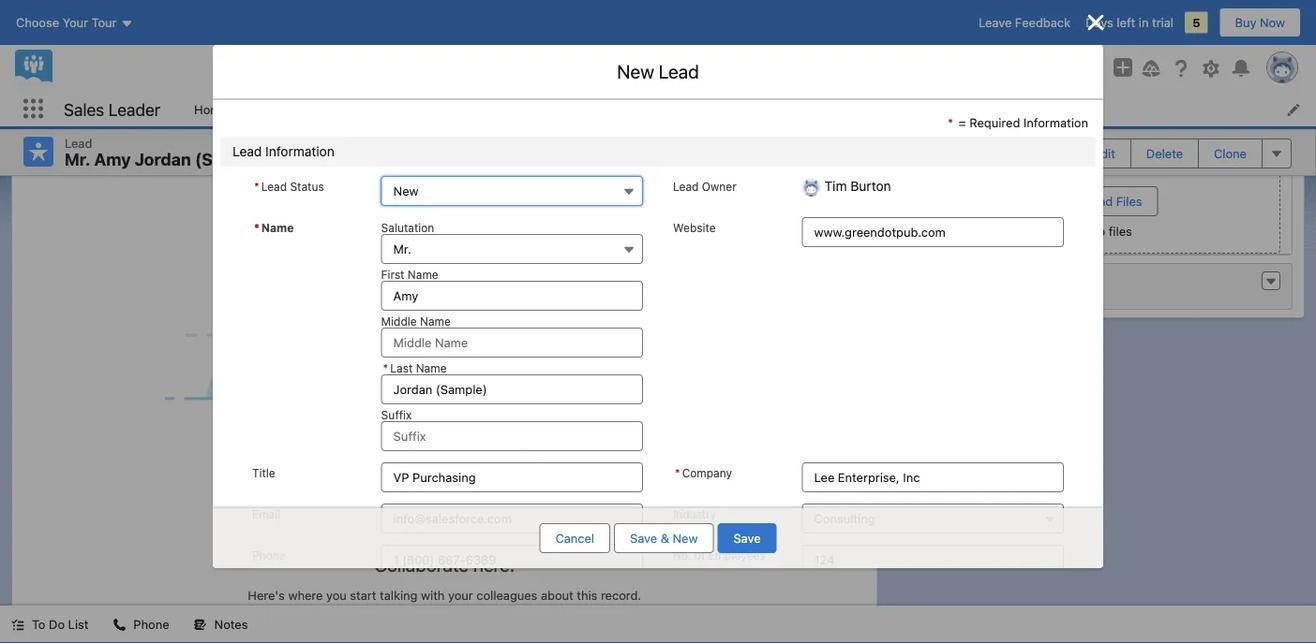 Task type: describe. For each thing, give the bounding box(es) containing it.
lead owner
[[673, 180, 736, 193]]

recent
[[59, 118, 98, 132]]

drop
[[1079, 224, 1105, 238]]

sales
[[64, 99, 104, 119]]

text default image for notes element
[[1264, 276, 1278, 289]]

name for middle name
[[420, 315, 451, 328]]

start
[[350, 589, 376, 603]]

related tab panel
[[901, 12, 1293, 310]]

history
[[1016, 86, 1063, 102]]

suffix
[[381, 409, 412, 422]]

last
[[390, 362, 413, 375]]

to
[[32, 618, 45, 632]]

salutation
[[381, 221, 434, 234]]

(sample) inside lead mr. amy jordan (sample)
[[195, 150, 269, 170]]

name right last
[[416, 362, 447, 375]]

5
[[1192, 15, 1200, 30]]

about
[[541, 589, 573, 603]]

delete button
[[1130, 138, 1199, 168]]

search... button
[[441, 53, 816, 83]]

Suffix text field
[[381, 422, 643, 452]]

jordan inside list item
[[861, 102, 901, 116]]

sales leader
[[64, 99, 160, 119]]

* for * name
[[254, 221, 259, 234]]

duplicates
[[1092, 32, 1159, 47]]

with
[[421, 589, 445, 603]]

new inside save & new button
[[673, 532, 698, 546]]

First Name text field
[[381, 281, 643, 311]]

middle name
[[381, 315, 451, 328]]

2 list item from the left
[[304, 92, 382, 127]]

Title text field
[[381, 463, 643, 493]]

buy now
[[1235, 15, 1285, 30]]

status
[[290, 180, 324, 193]]

notes button
[[182, 606, 259, 644]]

collaborate
[[374, 554, 469, 576]]

1 list item from the left
[[239, 92, 304, 127]]

industry consulting
[[673, 508, 875, 526]]

where
[[288, 589, 323, 603]]

lead inside lead mr. amy jordan (sample)
[[65, 136, 92, 150]]

this inside collaborate here! status
[[577, 589, 597, 603]]

new inside * lead status new
[[393, 184, 419, 198]]

campaign history element
[[901, 70, 1293, 117]]

owner
[[702, 180, 736, 193]]

required
[[970, 115, 1020, 129]]

to do list
[[32, 618, 88, 632]]

* lead status new
[[254, 180, 419, 198]]

middle
[[381, 315, 417, 328]]

list
[[68, 618, 88, 632]]

text default image for notes
[[194, 619, 207, 632]]

of
[[1162, 32, 1176, 47]]

most
[[27, 118, 55, 132]]

amy jordan (sample) | lead list item
[[813, 92, 1038, 127]]

Website text field
[[802, 217, 1064, 247]]

industry
[[673, 508, 716, 521]]

delete
[[1146, 146, 1183, 161]]

talking
[[380, 589, 418, 603]]

* for * = required information
[[948, 115, 953, 129]]

text default image inside campaign history element
[[1264, 83, 1278, 96]]

text default image for phone
[[113, 619, 126, 632]]

Lead Status, New button
[[381, 176, 643, 206]]

Salutation button
[[381, 234, 643, 264]]

* for * lead status new
[[254, 180, 259, 193]]

files element
[[901, 125, 1293, 256]]

|
[[959, 102, 963, 116]]

your
[[448, 589, 473, 603]]

Last Name text field
[[381, 375, 643, 405]]

list containing home
[[183, 92, 1316, 127]]

here!
[[473, 554, 515, 576]]

save button
[[717, 524, 777, 554]]

leader
[[109, 99, 160, 119]]

edit
[[1093, 146, 1115, 161]]

record.
[[601, 589, 641, 603]]

lead inside * lead status new
[[261, 180, 287, 193]]

potential
[[1031, 32, 1088, 47]]

amy inside lead mr. amy jordan (sample)
[[94, 150, 131, 170]]

salutation mr.
[[381, 221, 434, 256]]

upload
[[1072, 195, 1113, 209]]

most recent activity
[[27, 118, 144, 132]]

first
[[381, 268, 404, 281]]

Middle Name text field
[[381, 328, 643, 358]]

* for * company
[[675, 467, 680, 480]]

save & new button
[[614, 524, 714, 554]]

cancel
[[555, 532, 594, 546]]

save for save
[[733, 532, 761, 546]]

no
[[1011, 32, 1027, 47]]

save for save & new
[[630, 532, 657, 546]]

Email text field
[[381, 504, 643, 534]]

most recent activity button
[[27, 118, 169, 133]]

we found no potential duplicates of this lead.
[[947, 32, 1242, 47]]

notes element
[[901, 264, 1293, 310]]

home link
[[183, 92, 239, 127]]



Task type: vqa. For each thing, say whether or not it's contained in the screenshot.
NOTES button
yes



Task type: locate. For each thing, give the bounding box(es) containing it.
to do list button
[[0, 606, 100, 644]]

trial
[[1152, 15, 1174, 30]]

text default image inside to do list button
[[11, 619, 24, 632]]

files
[[1116, 195, 1142, 209]]

lead left owner
[[673, 180, 699, 193]]

text default image
[[1264, 83, 1278, 96], [113, 619, 126, 632], [194, 619, 207, 632]]

text default image left notes
[[194, 619, 207, 632]]

lead down home link
[[232, 144, 262, 159]]

found
[[971, 32, 1008, 47]]

0 horizontal spatial text default image
[[113, 619, 126, 632]]

Industry button
[[802, 504, 1064, 534]]

list
[[183, 92, 1316, 127]]

text default image
[[1264, 137, 1278, 150], [1264, 276, 1278, 289], [11, 619, 24, 632]]

0 horizontal spatial this
[[577, 589, 597, 603]]

mr. inside lead mr. amy jordan (sample)
[[65, 150, 90, 170]]

name for * name
[[261, 221, 294, 234]]

* company
[[675, 467, 732, 480]]

1 horizontal spatial amy
[[833, 102, 858, 116]]

clone
[[1214, 146, 1247, 161]]

mr. for salutation mr.
[[393, 242, 411, 256]]

do
[[49, 618, 65, 632]]

feedback
[[1015, 15, 1071, 30]]

0 vertical spatial amy
[[833, 102, 858, 116]]

text default image down now
[[1264, 83, 1278, 96]]

0 vertical spatial jordan
[[861, 102, 901, 116]]

this inside 'related' tab panel
[[1179, 32, 1203, 47]]

lead left status
[[261, 180, 287, 193]]

name for first name
[[408, 268, 438, 281]]

lead.
[[1207, 32, 1242, 47]]

text default image inside phone button
[[113, 619, 126, 632]]

1 vertical spatial (sample)
[[195, 150, 269, 170]]

lead down recent
[[65, 136, 92, 150]]

1 vertical spatial amy
[[94, 150, 131, 170]]

amy inside list item
[[833, 102, 858, 116]]

days left in trial
[[1086, 15, 1174, 30]]

notes
[[214, 618, 248, 632]]

text default image inside files element
[[1264, 137, 1278, 150]]

lead inside amy jordan (sample) | lead link
[[966, 102, 994, 116]]

* name
[[254, 221, 294, 234]]

save down industry consulting
[[733, 532, 761, 546]]

files
[[1109, 224, 1132, 238]]

new lead
[[617, 60, 699, 82]]

*
[[948, 115, 953, 129], [254, 180, 259, 193], [254, 221, 259, 234], [383, 362, 388, 375], [675, 467, 680, 480]]

information up status
[[265, 144, 334, 159]]

Search this feed... search field
[[594, 110, 793, 140]]

information
[[1023, 115, 1088, 129], [265, 144, 334, 159]]

this down 5
[[1179, 32, 1203, 47]]

=
[[959, 115, 966, 129]]

1 vertical spatial this
[[577, 589, 597, 603]]

2 save from the left
[[733, 532, 761, 546]]

lead image
[[23, 137, 53, 167]]

lead up 'search this feed...' search box
[[659, 60, 699, 82]]

or drop files
[[1062, 224, 1132, 238]]

mr. down recent
[[65, 150, 90, 170]]

name right middle
[[420, 315, 451, 328]]

name down status
[[261, 221, 294, 234]]

0 horizontal spatial information
[[265, 144, 334, 159]]

in
[[1139, 15, 1149, 30]]

1 vertical spatial information
[[265, 144, 334, 159]]

1 horizontal spatial information
[[1023, 115, 1088, 129]]

buy
[[1235, 15, 1257, 30]]

2 horizontal spatial new
[[673, 532, 698, 546]]

leave
[[979, 15, 1012, 30]]

save inside button
[[733, 532, 761, 546]]

leave feedback link
[[979, 15, 1071, 30]]

days
[[1086, 15, 1113, 30]]

or
[[1062, 224, 1076, 238]]

phone
[[133, 618, 169, 632]]

2 vertical spatial new
[[673, 532, 698, 546]]

email
[[252, 508, 280, 521]]

post link
[[24, 21, 75, 51]]

list item
[[239, 92, 304, 127], [304, 92, 382, 127]]

mr. down the salutation
[[393, 242, 411, 256]]

* last name
[[383, 362, 447, 375]]

0 horizontal spatial mr.
[[65, 150, 90, 170]]

0 vertical spatial information
[[1023, 115, 1088, 129]]

0 horizontal spatial save
[[630, 532, 657, 546]]

campaign
[[947, 86, 1013, 102]]

0 vertical spatial text default image
[[1264, 137, 1278, 150]]

jordan left |
[[861, 102, 901, 116]]

1 vertical spatial new
[[393, 184, 419, 198]]

save & new
[[630, 532, 698, 546]]

text default image left 'phone'
[[113, 619, 126, 632]]

clone button
[[1198, 138, 1263, 168]]

home
[[194, 102, 228, 116]]

phone button
[[102, 606, 181, 644]]

amy jordan (sample) | lead link
[[813, 92, 994, 127]]

inverse image
[[1085, 11, 1107, 34]]

2 horizontal spatial text default image
[[1264, 83, 1278, 96]]

here's
[[248, 589, 285, 603]]

1 horizontal spatial mr.
[[393, 242, 411, 256]]

save inside button
[[630, 532, 657, 546]]

tab list
[[23, 0, 866, 12]]

lead information
[[232, 144, 334, 159]]

(sample) down home
[[195, 150, 269, 170]]

1 vertical spatial text default image
[[1264, 276, 1278, 289]]

edit button
[[1078, 138, 1131, 168]]

this
[[1179, 32, 1203, 47], [577, 589, 597, 603]]

1 save from the left
[[630, 532, 657, 546]]

jordan
[[861, 102, 901, 116], [135, 150, 191, 170]]

lead mr. amy jordan (sample)
[[65, 136, 269, 170]]

0 vertical spatial (sample)
[[904, 102, 955, 116]]

website
[[673, 221, 716, 234]]

group
[[1059, 57, 1099, 80]]

* for * last name
[[383, 362, 388, 375]]

campaign history (0)
[[947, 86, 1087, 102]]

1 horizontal spatial this
[[1179, 32, 1203, 47]]

amy jordan (sample) | lead
[[833, 102, 994, 116]]

0 vertical spatial mr.
[[65, 150, 90, 170]]

* inside * lead status new
[[254, 180, 259, 193]]

company
[[682, 467, 732, 480]]

1 horizontal spatial new
[[617, 60, 654, 82]]

name
[[261, 221, 294, 234], [408, 268, 438, 281], [420, 315, 451, 328], [416, 362, 447, 375]]

1 horizontal spatial text default image
[[194, 619, 207, 632]]

cancel button
[[539, 524, 610, 554]]

new up the salutation
[[393, 184, 419, 198]]

post
[[36, 28, 63, 44]]

now
[[1260, 15, 1285, 30]]

here's where you start talking with your colleagues about this record.
[[248, 589, 641, 603]]

0 vertical spatial new
[[617, 60, 654, 82]]

new
[[617, 60, 654, 82], [393, 184, 419, 198], [673, 532, 698, 546]]

left
[[1117, 15, 1135, 30]]

search...
[[478, 61, 528, 75]]

jordan inside lead mr. amy jordan (sample)
[[135, 150, 191, 170]]

first name
[[381, 268, 438, 281]]

text default image inside notes button
[[194, 619, 207, 632]]

1 vertical spatial mr.
[[393, 242, 411, 256]]

text default image inside notes element
[[1264, 276, 1278, 289]]

(sample) left |
[[904, 102, 955, 116]]

1 horizontal spatial save
[[733, 532, 761, 546]]

this right about
[[577, 589, 597, 603]]

2 vertical spatial text default image
[[11, 619, 24, 632]]

1 vertical spatial jordan
[[135, 150, 191, 170]]

information down 'history'
[[1023, 115, 1088, 129]]

save left &
[[630, 532, 657, 546]]

lead down campaign
[[966, 102, 994, 116]]

0 horizontal spatial (sample)
[[195, 150, 269, 170]]

you
[[326, 589, 347, 603]]

None text field
[[381, 546, 643, 576], [802, 546, 1064, 576], [381, 546, 643, 576], [802, 546, 1064, 576]]

we
[[947, 32, 967, 47]]

* = required information
[[948, 115, 1088, 129]]

0 horizontal spatial new
[[393, 184, 419, 198]]

mr. for lead mr. amy jordan (sample)
[[65, 150, 90, 170]]

collaborate here! status
[[23, 509, 866, 604]]

jordan down activity
[[135, 150, 191, 170]]

(sample) inside list item
[[904, 102, 955, 116]]

None text field
[[802, 463, 1064, 493]]

mr.
[[65, 150, 90, 170], [393, 242, 411, 256]]

0 vertical spatial this
[[1179, 32, 1203, 47]]

post tab list
[[23, 20, 866, 52]]

0 horizontal spatial jordan
[[135, 150, 191, 170]]

new right &
[[673, 532, 698, 546]]

save
[[630, 532, 657, 546], [733, 532, 761, 546]]

name right first
[[408, 268, 438, 281]]

mr. inside salutation mr.
[[393, 242, 411, 256]]

buy now button
[[1219, 7, 1301, 37]]

upload files
[[1072, 195, 1142, 209]]

1 horizontal spatial jordan
[[861, 102, 901, 116]]

collaborate here!
[[374, 554, 515, 576]]

0 horizontal spatial amy
[[94, 150, 131, 170]]

colleagues
[[476, 589, 537, 603]]

leave feedback
[[979, 15, 1071, 30]]

activity
[[102, 118, 144, 132]]

1 horizontal spatial (sample)
[[904, 102, 955, 116]]

consulting
[[814, 512, 875, 526]]

new up 'search this feed...' search box
[[617, 60, 654, 82]]

text default image for files element
[[1264, 137, 1278, 150]]



